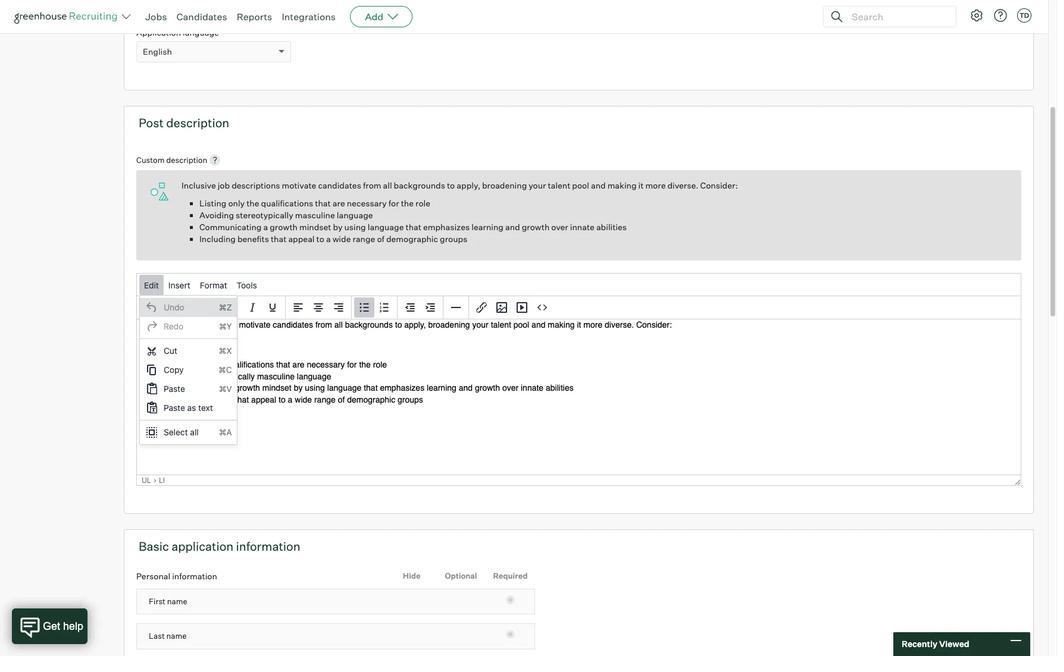 Task type: describe. For each thing, give the bounding box(es) containing it.
groups
[[440, 234, 468, 244]]

post description
[[139, 116, 229, 131]]

td
[[1020, 11, 1030, 20]]

emphasizes
[[423, 222, 470, 232]]

1 vertical spatial that
[[406, 222, 422, 232]]

paste as text checkbox item
[[140, 399, 237, 418]]

custom description
[[136, 156, 207, 165]]

⌘a
[[219, 428, 232, 438]]

⌘c
[[219, 365, 232, 375]]

redo
[[164, 322, 184, 332]]

for
[[389, 198, 399, 209]]

english option
[[143, 47, 172, 57]]

2 toolbar from the left
[[220, 297, 286, 320]]

activity feed link
[[14, 8, 105, 22]]

menu item containing redo
[[140, 317, 237, 337]]

descriptions
[[232, 181, 280, 191]]

navigation containing ul
[[142, 476, 1011, 485]]

learning
[[472, 222, 504, 232]]

td button
[[1015, 6, 1034, 25]]

1 horizontal spatial that
[[315, 198, 331, 209]]

more
[[646, 181, 666, 191]]

your
[[529, 181, 546, 191]]

1 growth from the left
[[270, 222, 298, 232]]

diverse.
[[668, 181, 699, 191]]

integrations link
[[282, 11, 336, 23]]

location
[[155, 4, 187, 14]]

post
[[139, 116, 164, 131]]

select all
[[164, 428, 199, 438]]

⌘y
[[219, 322, 232, 332]]

over
[[552, 222, 569, 232]]

as
[[187, 403, 196, 413]]

last name
[[149, 632, 187, 641]]

⌘z
[[219, 303, 232, 313]]

paste as text
[[164, 403, 213, 413]]

3 toolbar from the left
[[286, 297, 352, 320]]

insert button
[[164, 275, 195, 295]]

format
[[200, 280, 227, 290]]

configure image
[[970, 8, 984, 23]]

0 vertical spatial language
[[183, 27, 219, 37]]

1 vertical spatial language
[[337, 210, 373, 220]]

consider:
[[701, 181, 738, 191]]

menu item containing copy
[[140, 361, 237, 380]]

using
[[345, 222, 366, 232]]

0 horizontal spatial the
[[247, 198, 259, 209]]

1 horizontal spatial a
[[326, 234, 331, 244]]

description for post description
[[166, 116, 229, 131]]

the for avoiding
[[401, 198, 414, 209]]

description for custom description
[[166, 156, 207, 165]]

li
[[159, 476, 165, 485]]

feed
[[51, 9, 73, 21]]

paste for paste as text
[[164, 403, 185, 413]]

broadening
[[482, 181, 527, 191]]

1 toolbar from the left
[[137, 297, 220, 320]]

recently
[[902, 640, 938, 650]]

0 horizontal spatial that
[[271, 234, 287, 244]]

resize image
[[1015, 480, 1021, 486]]

menu item containing paste
[[140, 380, 237, 399]]

mindset
[[299, 222, 331, 232]]

avoiding
[[199, 210, 234, 220]]

0 vertical spatial and
[[591, 181, 606, 191]]

abilities
[[597, 222, 627, 232]]

masculine
[[295, 210, 335, 220]]

viewed
[[940, 640, 970, 650]]

to inside the 'listing only the qualifications that are necessary for the role avoiding stereotypically masculine language communicating a growth mindset by using language that emphasizes learning and growth over innate abilities including benefits that appeal to a wide range of demographic groups'
[[317, 234, 324, 244]]

menu item containing select all
[[140, 423, 237, 443]]

application
[[172, 540, 234, 554]]

visible
[[215, 4, 240, 14]]

1 horizontal spatial information
[[236, 540, 301, 554]]

will
[[188, 4, 201, 14]]

li button
[[159, 476, 165, 485]]

reports link
[[237, 11, 272, 23]]

personal information
[[136, 572, 217, 582]]

recently viewed
[[902, 640, 970, 650]]

talent
[[548, 181, 571, 191]]

insert
[[168, 280, 190, 290]]

first
[[149, 597, 165, 607]]

5 toolbar from the left
[[398, 297, 444, 320]]

0 horizontal spatial job
[[218, 181, 230, 191]]

cut
[[164, 346, 177, 356]]

integrations
[[282, 11, 336, 23]]

qualifications
[[261, 198, 313, 209]]

0 vertical spatial a
[[263, 222, 268, 232]]

ul
[[142, 476, 151, 485]]

listing
[[199, 198, 226, 209]]

of
[[377, 234, 385, 244]]

undo
[[164, 303, 184, 313]]

activity
[[14, 9, 49, 21]]

inclusive job descriptions motivate candidates from all backgrounds to apply, broadening your talent pool and making it more diverse. consider:
[[182, 181, 738, 191]]

inclusive
[[182, 181, 216, 191]]

select
[[164, 428, 188, 438]]

6 toolbar from the left
[[469, 297, 555, 320]]

backgrounds
[[394, 181, 445, 191]]

are
[[333, 198, 345, 209]]

ul › li
[[142, 476, 165, 485]]

appeal
[[288, 234, 315, 244]]

td button
[[1018, 8, 1032, 23]]

0 vertical spatial job
[[323, 4, 335, 14]]

optional
[[445, 572, 477, 581]]

menu item containing cut
[[140, 342, 237, 361]]

innate
[[570, 222, 595, 232]]

0 horizontal spatial to
[[242, 4, 250, 14]]

be
[[203, 4, 213, 14]]

Search text field
[[849, 8, 946, 25]]



Task type: locate. For each thing, give the bounding box(es) containing it.
2 vertical spatial language
[[368, 222, 404, 232]]

pool
[[572, 181, 589, 191]]

listing only the qualifications that are necessary for the role avoiding stereotypically masculine language communicating a growth mindset by using language that emphasizes learning and growth over innate abilities including benefits that appeal to a wide range of demographic groups
[[199, 198, 627, 244]]

custom
[[136, 156, 165, 165]]

job
[[323, 4, 335, 14], [218, 181, 230, 191]]

stereotypically
[[236, 210, 293, 220]]

4 toolbar from the left
[[352, 297, 398, 320]]

paste left as
[[164, 403, 185, 413]]

6 menu item from the top
[[140, 423, 237, 443]]

paste down copy
[[164, 384, 185, 394]]

role
[[416, 198, 431, 209]]

language up "using"
[[337, 210, 373, 220]]

tools
[[237, 280, 257, 290]]

navigation
[[142, 476, 1011, 485]]

information
[[236, 540, 301, 554], [172, 572, 217, 582]]

⌘x
[[219, 346, 232, 356]]

the right only
[[247, 198, 259, 209]]

application language
[[136, 27, 219, 37]]

making
[[608, 181, 637, 191]]

tools button
[[232, 275, 262, 295]]

2 vertical spatial to
[[317, 234, 324, 244]]

1 vertical spatial to
[[447, 181, 455, 191]]

menu bar containing edit
[[137, 274, 1021, 297]]

None radio
[[507, 596, 514, 604]]

toolbar
[[137, 297, 220, 320], [220, 297, 286, 320], [286, 297, 352, 320], [352, 297, 398, 320], [398, 297, 444, 320], [469, 297, 555, 320]]

menu item up paste as text at the bottom
[[140, 380, 237, 399]]

1 vertical spatial name
[[166, 632, 187, 641]]

from
[[363, 181, 381, 191]]

paste for paste
[[164, 384, 185, 394]]

motivate
[[282, 181, 316, 191]]

0 horizontal spatial and
[[506, 222, 520, 232]]

1 horizontal spatial job
[[323, 4, 335, 14]]

the for post.
[[308, 4, 321, 14]]

1 horizontal spatial the
[[308, 4, 321, 14]]

and
[[591, 181, 606, 191], [506, 222, 520, 232]]

1 vertical spatial and
[[506, 222, 520, 232]]

basic
[[139, 540, 169, 554]]

None text field
[[136, 0, 351, 3]]

jobs
[[145, 11, 167, 23]]

demographic
[[386, 234, 438, 244]]

2 growth from the left
[[522, 222, 550, 232]]

language
[[183, 27, 219, 37], [337, 210, 373, 220], [368, 222, 404, 232]]

edit button
[[139, 275, 164, 295]]

growth up appeal
[[270, 222, 298, 232]]

1 horizontal spatial and
[[591, 181, 606, 191]]

0 horizontal spatial growth
[[270, 222, 298, 232]]

growth left over at the top right of page
[[522, 222, 550, 232]]

copy
[[164, 365, 184, 375]]

1 horizontal spatial candidates
[[318, 181, 361, 191]]

2 description from the top
[[166, 156, 207, 165]]

candidates
[[251, 4, 295, 14], [318, 181, 361, 191]]

menu item down paste as text checkbox item
[[140, 423, 237, 443]]

add
[[365, 11, 384, 23]]

0 vertical spatial that
[[315, 198, 331, 209]]

and right 'learning'
[[506, 222, 520, 232]]

name for first name
[[167, 597, 187, 607]]

menu
[[139, 295, 237, 446]]

1 vertical spatial description
[[166, 156, 207, 165]]

name right last
[[166, 632, 187, 641]]

group
[[137, 296, 1021, 320]]

on
[[296, 4, 306, 14]]

candidates up are at the top
[[318, 181, 361, 191]]

reports
[[237, 11, 272, 23]]

3 menu item from the top
[[140, 342, 237, 361]]

menu containing undo
[[139, 295, 237, 446]]

2 horizontal spatial to
[[447, 181, 455, 191]]

it
[[639, 181, 644, 191]]

to right visible
[[242, 4, 250, 14]]

menu item down undo
[[140, 317, 237, 337]]

that up demographic
[[406, 222, 422, 232]]

language down candidates
[[183, 27, 219, 37]]

0 vertical spatial name
[[167, 597, 187, 607]]

1 vertical spatial information
[[172, 572, 217, 582]]

that up masculine at the left of page
[[315, 198, 331, 209]]

this
[[136, 4, 154, 14]]

1 vertical spatial all
[[190, 428, 199, 438]]

2 horizontal spatial that
[[406, 222, 422, 232]]

language up of
[[368, 222, 404, 232]]

description
[[166, 116, 229, 131], [166, 156, 207, 165]]

add button
[[350, 6, 413, 27]]

menu item up redo
[[140, 298, 237, 317]]

5 menu item from the top
[[140, 380, 237, 399]]

and inside the 'listing only the qualifications that are necessary for the role avoiding stereotypically masculine language communicating a growth mindset by using language that emphasizes learning and growth over innate abilities including benefits that appeal to a wide range of demographic groups'
[[506, 222, 520, 232]]

communicating
[[199, 222, 262, 232]]

0 vertical spatial description
[[166, 116, 229, 131]]

job up listing
[[218, 181, 230, 191]]

0 horizontal spatial all
[[190, 428, 199, 438]]

necessary
[[347, 198, 387, 209]]

range
[[353, 234, 375, 244]]

1 horizontal spatial to
[[317, 234, 324, 244]]

that left appeal
[[271, 234, 287, 244]]

2 horizontal spatial the
[[401, 198, 414, 209]]

0 vertical spatial information
[[236, 540, 301, 554]]

menu item containing undo
[[140, 298, 237, 317]]

menu item down 'cut'
[[140, 361, 237, 380]]

the
[[308, 4, 321, 14], [247, 198, 259, 209], [401, 198, 414, 209]]

only
[[228, 198, 245, 209]]

description up custom description
[[166, 116, 229, 131]]

1 horizontal spatial growth
[[522, 222, 550, 232]]

0 vertical spatial to
[[242, 4, 250, 14]]

menu bar
[[137, 274, 1021, 297]]

basic application information
[[139, 540, 301, 554]]

all right select
[[190, 428, 199, 438]]

paste
[[164, 384, 185, 394], [164, 403, 185, 413]]

apply,
[[457, 181, 481, 191]]

None radio
[[507, 631, 514, 639]]

2 menu item from the top
[[140, 317, 237, 337]]

1 description from the top
[[166, 116, 229, 131]]

and right pool
[[591, 181, 606, 191]]

name right first
[[167, 597, 187, 607]]

growth
[[270, 222, 298, 232], [522, 222, 550, 232]]

job left post.
[[323, 4, 335, 14]]

›
[[153, 476, 157, 485]]

paste inside menu item
[[164, 384, 185, 394]]

1 menu item from the top
[[140, 298, 237, 317]]

required
[[493, 572, 528, 581]]

1 horizontal spatial all
[[383, 181, 392, 191]]

paste inside checkbox item
[[164, 403, 185, 413]]

jobs link
[[145, 11, 167, 23]]

⌘v
[[219, 384, 232, 394]]

to
[[242, 4, 250, 14], [447, 181, 455, 191], [317, 234, 324, 244]]

0 vertical spatial all
[[383, 181, 392, 191]]

to left apply,
[[447, 181, 455, 191]]

to down mindset
[[317, 234, 324, 244]]

1 vertical spatial paste
[[164, 403, 185, 413]]

wide
[[333, 234, 351, 244]]

a left wide
[[326, 234, 331, 244]]

0 vertical spatial candidates
[[251, 4, 295, 14]]

all right the 'from'
[[383, 181, 392, 191]]

personal
[[136, 572, 170, 582]]

1 vertical spatial job
[[218, 181, 230, 191]]

candidates left on
[[251, 4, 295, 14]]

0 vertical spatial paste
[[164, 384, 185, 394]]

format button
[[195, 275, 232, 295]]

menu item
[[140, 298, 237, 317], [140, 317, 237, 337], [140, 342, 237, 361], [140, 361, 237, 380], [140, 380, 237, 399], [140, 423, 237, 443]]

post.
[[336, 4, 357, 14]]

all
[[383, 181, 392, 191], [190, 428, 199, 438]]

greenhouse recruiting image
[[14, 10, 121, 24]]

4 menu item from the top
[[140, 361, 237, 380]]

0 horizontal spatial a
[[263, 222, 268, 232]]

english
[[143, 47, 172, 57]]

text
[[198, 403, 213, 413]]

a
[[263, 222, 268, 232], [326, 234, 331, 244]]

last
[[149, 632, 165, 641]]

the right for
[[401, 198, 414, 209]]

candidates
[[177, 11, 227, 23]]

1 vertical spatial candidates
[[318, 181, 361, 191]]

including
[[199, 234, 236, 244]]

name
[[167, 597, 187, 607], [166, 632, 187, 641]]

this location will be visible to candidates on the job post.
[[136, 4, 357, 14]]

ul button
[[142, 476, 151, 485]]

description up inclusive
[[166, 156, 207, 165]]

0 horizontal spatial information
[[172, 572, 217, 582]]

0 horizontal spatial candidates
[[251, 4, 295, 14]]

2 vertical spatial that
[[271, 234, 287, 244]]

hide
[[403, 572, 421, 581]]

benefits
[[238, 234, 269, 244]]

1 vertical spatial a
[[326, 234, 331, 244]]

2 paste from the top
[[164, 403, 185, 413]]

activity feed
[[14, 9, 73, 21]]

that
[[315, 198, 331, 209], [406, 222, 422, 232], [271, 234, 287, 244]]

the right on
[[308, 4, 321, 14]]

menu item up copy
[[140, 342, 237, 361]]

1 paste from the top
[[164, 384, 185, 394]]

name for last name
[[166, 632, 187, 641]]

a down the "stereotypically"
[[263, 222, 268, 232]]



Task type: vqa. For each thing, say whether or not it's contained in the screenshot.


